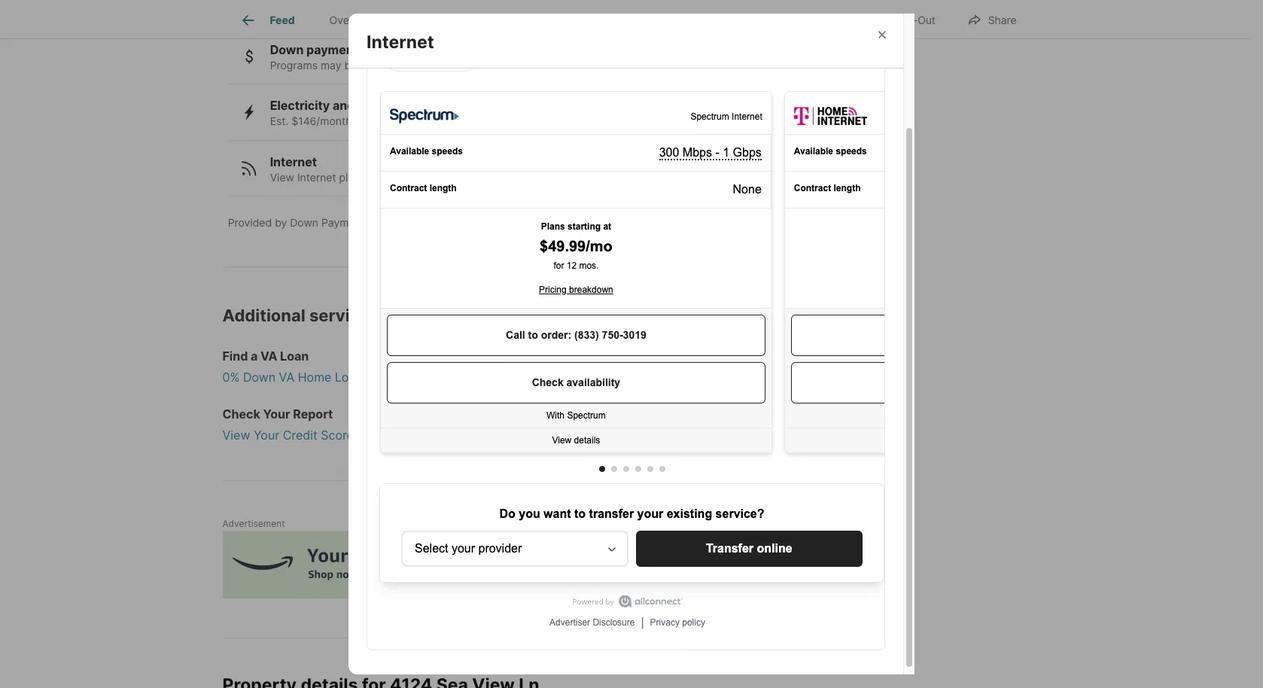 Task type: describe. For each thing, give the bounding box(es) containing it.
view inside the internet view internet plans and providers available for this home
[[270, 171, 294, 184]]

feed
[[270, 14, 295, 27]]

home
[[298, 370, 332, 385]]

internet for internet
[[367, 32, 434, 53]]

report
[[293, 407, 333, 422]]

available.
[[360, 59, 407, 71]]

credit
[[283, 428, 318, 443]]

quote
[[400, 370, 434, 385]]

view your credit score link
[[223, 426, 780, 445]]

home
[[525, 171, 552, 184]]

by
[[275, 216, 287, 229]]

electricity
[[270, 98, 330, 113]]

available
[[440, 171, 484, 184]]

out
[[918, 13, 936, 26]]

get
[[376, 370, 396, 385]]

learn more link
[[410, 59, 468, 71]]

x-
[[908, 13, 918, 26]]

find a va loan 0% down va home loans: get quote
[[223, 349, 434, 385]]

2 tab from the left
[[511, 2, 632, 38]]

down inside the find a va loan 0% down va home loans: get quote
[[243, 370, 276, 385]]

0 vertical spatial your
[[263, 407, 290, 422]]

0 horizontal spatial advertisement
[[223, 518, 285, 530]]

3 tab from the left
[[632, 2, 706, 38]]

1 vertical spatial va
[[279, 370, 295, 385]]

may
[[321, 59, 342, 71]]

0% down va home loans: get quote link
[[223, 368, 780, 387]]

share
[[989, 13, 1017, 26]]

internet dialog
[[349, 0, 915, 681]]

programs
[[270, 59, 318, 71]]

electricity and solar est. $146/month, save                  $146 with rooftop solar
[[270, 98, 500, 127]]

$146/month,
[[292, 115, 355, 127]]

view inside check your report view your credit score
[[223, 428, 250, 443]]

with
[[412, 115, 433, 127]]

score
[[321, 428, 354, 443]]

favorite button
[[781, 3, 868, 34]]

plans
[[339, 171, 366, 184]]

2 vertical spatial internet
[[297, 171, 336, 184]]

est.
[[270, 115, 289, 127]]

provided
[[228, 216, 272, 229]]

1 horizontal spatial advertisement
[[625, 353, 688, 364]]

loan
[[280, 349, 309, 364]]

internet element
[[367, 14, 452, 54]]

check your report view your credit score
[[223, 407, 354, 443]]

internet view internet plans and providers available for this home
[[270, 154, 552, 184]]



Task type: locate. For each thing, give the bounding box(es) containing it.
internet
[[367, 32, 434, 53], [270, 154, 317, 169], [297, 171, 336, 184]]

solar up save
[[358, 98, 387, 113]]

internet left plans
[[297, 171, 336, 184]]

1 vertical spatial and
[[369, 171, 388, 184]]

additional
[[223, 306, 306, 326]]

0 vertical spatial down
[[270, 42, 304, 57]]

1 tab from the left
[[394, 2, 511, 38]]

assistance
[[361, 42, 425, 57]]

a
[[251, 349, 258, 364]]

down
[[270, 42, 304, 57], [290, 216, 319, 229], [243, 370, 276, 385]]

1 horizontal spatial view
[[270, 171, 294, 184]]

view up by
[[270, 171, 294, 184]]

0 vertical spatial view
[[270, 171, 294, 184]]

and up $146/month,
[[333, 98, 355, 113]]

down right by
[[290, 216, 319, 229]]

down down a
[[243, 370, 276, 385]]

0 vertical spatial solar
[[358, 98, 387, 113]]

0 vertical spatial and
[[333, 98, 355, 113]]

additional services
[[223, 306, 379, 326]]

1 vertical spatial advertisement
[[223, 518, 285, 530]]

0 vertical spatial va
[[261, 349, 277, 364]]

provided by down payment resource, wattbuy, and allconnect
[[228, 216, 544, 229]]

and right wattbuy,
[[468, 216, 487, 229]]

down up 'programs'
[[270, 42, 304, 57]]

payment
[[322, 216, 365, 229]]

0 vertical spatial internet
[[367, 32, 434, 53]]

internet inside dialog
[[367, 32, 434, 53]]

tab list
[[223, 0, 718, 38]]

this
[[503, 171, 522, 184]]

your up credit
[[263, 407, 290, 422]]

your down the check
[[254, 428, 280, 443]]

tab
[[394, 2, 511, 38], [511, 2, 632, 38], [632, 2, 706, 38]]

and right plans
[[369, 171, 388, 184]]

0%
[[223, 370, 240, 385]]

services
[[309, 306, 379, 326]]

share button
[[955, 3, 1030, 34]]

1 horizontal spatial solar
[[476, 115, 500, 127]]

ad region
[[223, 531, 771, 599]]

down inside 'down payment assistance programs may be available. learn more'
[[270, 42, 304, 57]]

1 vertical spatial solar
[[476, 115, 500, 127]]

2 horizontal spatial and
[[468, 216, 487, 229]]

and inside electricity and solar est. $146/month, save                  $146 with rooftop solar
[[333, 98, 355, 113]]

overview tab
[[312, 2, 394, 38]]

for
[[487, 171, 500, 184]]

internet up available.
[[367, 32, 434, 53]]

1 horizontal spatial and
[[369, 171, 388, 184]]

find
[[223, 349, 248, 364]]

solar right rooftop
[[476, 115, 500, 127]]

tab list containing feed
[[223, 0, 718, 38]]

your
[[263, 407, 290, 422], [254, 428, 280, 443]]

rooftop
[[436, 115, 473, 127]]

0 horizontal spatial view
[[223, 428, 250, 443]]

x-out button
[[874, 3, 949, 34]]

favorite
[[815, 13, 855, 26]]

check
[[223, 407, 260, 422]]

0 horizontal spatial solar
[[358, 98, 387, 113]]

more
[[441, 59, 468, 71]]

1 vertical spatial view
[[223, 428, 250, 443]]

allconnect
[[490, 216, 544, 229]]

1 vertical spatial down
[[290, 216, 319, 229]]

va
[[261, 349, 277, 364], [279, 370, 295, 385]]

overview
[[330, 14, 377, 27]]

1 horizontal spatial va
[[279, 370, 295, 385]]

2 vertical spatial down
[[243, 370, 276, 385]]

be
[[345, 59, 357, 71]]

feed link
[[240, 11, 295, 29]]

and inside the internet view internet plans and providers available for this home
[[369, 171, 388, 184]]

1 vertical spatial internet
[[270, 154, 317, 169]]

and
[[333, 98, 355, 113], [369, 171, 388, 184], [468, 216, 487, 229]]

$146
[[384, 115, 409, 127]]

2 vertical spatial and
[[468, 216, 487, 229]]

down payment assistance programs may be available. learn more
[[270, 42, 468, 71]]

wattbuy,
[[421, 216, 465, 229]]

va down loan
[[279, 370, 295, 385]]

view
[[270, 171, 294, 184], [223, 428, 250, 443]]

internet down est.
[[270, 154, 317, 169]]

loans:
[[335, 370, 373, 385]]

va right a
[[261, 349, 277, 364]]

advertisement
[[625, 353, 688, 364], [223, 518, 285, 530]]

1 vertical spatial your
[[254, 428, 280, 443]]

resource,
[[368, 216, 418, 229]]

0 horizontal spatial va
[[261, 349, 277, 364]]

providers
[[390, 171, 437, 184]]

0 vertical spatial advertisement
[[625, 353, 688, 364]]

solar
[[358, 98, 387, 113], [476, 115, 500, 127]]

internet for internet view internet plans and providers available for this home
[[270, 154, 317, 169]]

payment
[[307, 42, 358, 57]]

save
[[358, 115, 381, 127]]

learn
[[410, 59, 439, 71]]

view down the check
[[223, 428, 250, 443]]

x-out
[[908, 13, 936, 26]]

0 horizontal spatial and
[[333, 98, 355, 113]]



Task type: vqa. For each thing, say whether or not it's contained in the screenshot.
Electricity and solar Est. $146/month, save                  $146 with rooftop solar
yes



